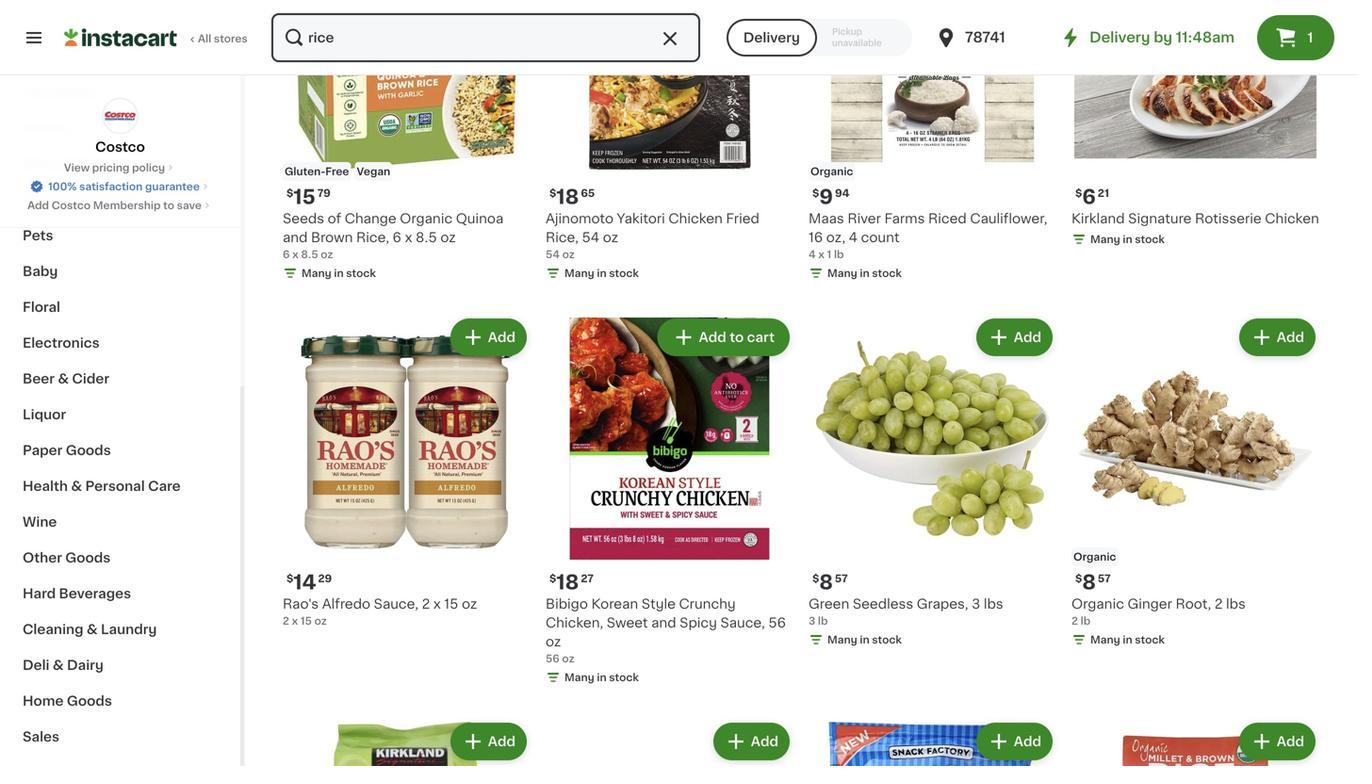 Task type: describe. For each thing, give the bounding box(es) containing it.
stock for green seedless grapes, 3 lbs
[[872, 635, 902, 645]]

goods for other goods
[[65, 551, 111, 565]]

all
[[198, 33, 211, 44]]

crunchy
[[679, 597, 736, 611]]

gluten-free vegan
[[285, 166, 390, 177]]

delivery for delivery
[[743, 31, 800, 44]]

14
[[293, 573, 316, 592]]

free
[[325, 166, 349, 177]]

57 for organic
[[1098, 573, 1111, 584]]

$ for kirkland signature rotisserie chicken
[[1075, 188, 1082, 198]]

add to cart button
[[659, 320, 788, 354]]

bakery link
[[11, 110, 229, 146]]

1 vertical spatial costco
[[52, 200, 91, 211]]

home goods
[[23, 695, 112, 708]]

oz,
[[826, 231, 846, 244]]

beer
[[23, 372, 55, 386]]

0 vertical spatial 6
[[1082, 187, 1096, 207]]

ginger
[[1128, 597, 1172, 611]]

delivery by 11:48am link
[[1060, 26, 1235, 49]]

$ 8 57 for green
[[812, 573, 848, 592]]

liquor
[[23, 408, 66, 421]]

1 button
[[1257, 15, 1335, 60]]

many in stock down the kirkland
[[1091, 234, 1165, 244]]

rao's alfredo sauce, 2 x 15 oz 2 x 15 oz
[[283, 597, 477, 626]]

$ for green seedless grapes, 3 lbs
[[812, 573, 819, 584]]

by
[[1154, 31, 1173, 44]]

grapes,
[[917, 597, 969, 611]]

ajinomoto yakitori chicken fried rice, 54 oz 54 oz
[[546, 212, 760, 260]]

in for ajinomoto yakitori chicken fried rice, 54 oz
[[597, 268, 607, 278]]

kirkland signature rotisserie chicken
[[1072, 212, 1319, 225]]

11:48am
[[1176, 31, 1235, 44]]

delivery by 11:48am
[[1090, 31, 1235, 44]]

household link
[[11, 74, 229, 110]]

$ 9 94
[[812, 187, 850, 207]]

$ 18 65
[[550, 187, 595, 207]]

$ 8 57 for organic
[[1075, 573, 1111, 592]]

chicken,
[[546, 616, 603, 630]]

and inside seeds of change organic quinoa and brown rice, 6 x 8.5 oz 6 x 8.5 oz
[[283, 231, 308, 244]]

bibigo
[[546, 597, 588, 611]]

product group containing 18
[[546, 315, 794, 689]]

health
[[23, 480, 68, 493]]

& for cleaning
[[87, 623, 98, 636]]

gluten-
[[285, 166, 325, 177]]

other
[[23, 551, 62, 565]]

0 vertical spatial to
[[163, 200, 174, 211]]

in for green seedless grapes, 3 lbs
[[860, 635, 870, 645]]

0 horizontal spatial 3
[[809, 616, 816, 626]]

0 vertical spatial 4
[[849, 231, 858, 244]]

riced
[[928, 212, 967, 225]]

stock for organic ginger root, 2 lbs
[[1135, 635, 1165, 645]]

maas river farms riced cauliflower, 16 oz, 4 count 4 x 1 lb
[[809, 212, 1048, 260]]

stock down signature
[[1135, 234, 1165, 244]]

lb for organic
[[1081, 616, 1091, 626]]

farms
[[885, 212, 925, 225]]

maas
[[809, 212, 844, 225]]

1 horizontal spatial 56
[[769, 616, 786, 630]]

0 vertical spatial 8.5
[[416, 231, 437, 244]]

rotisserie
[[1195, 212, 1262, 225]]

stores
[[214, 33, 248, 44]]

& for health
[[71, 480, 82, 493]]

1 vertical spatial 4
[[809, 249, 816, 260]]

and inside the bibigo korean style crunchy chicken, sweet and spicy sauce, 56 oz 56 oz
[[651, 616, 676, 630]]

100% satisfaction guarantee
[[48, 181, 200, 192]]

29
[[318, 573, 332, 584]]

stock for ajinomoto yakitori chicken fried rice, 54 oz
[[609, 268, 639, 278]]

2 vertical spatial 15
[[301, 616, 312, 626]]

rao's
[[283, 597, 319, 611]]

2 chicken from the left
[[1265, 212, 1319, 225]]

27
[[581, 573, 594, 584]]

in for organic ginger root, 2 lbs
[[1123, 635, 1133, 645]]

deli & dairy link
[[11, 648, 229, 683]]

dairy
[[67, 659, 104, 672]]

delivery for delivery by 11:48am
[[1090, 31, 1150, 44]]

green seedless grapes, 3 lbs 3 lb
[[809, 597, 1003, 626]]

save
[[177, 200, 202, 211]]

& for meat
[[61, 157, 72, 171]]

river
[[848, 212, 881, 225]]

many for organic ginger root, 2 lbs
[[1091, 635, 1120, 645]]

baby
[[23, 265, 58, 278]]

many for ajinomoto yakitori chicken fried rice, 54 oz
[[565, 268, 594, 278]]

0 vertical spatial 54
[[582, 231, 600, 244]]

home goods link
[[11, 683, 229, 719]]

bibigo korean style crunchy chicken, sweet and spicy sauce, 56 oz 56 oz
[[546, 597, 786, 664]]

beverages
[[59, 587, 131, 600]]

delivery button
[[727, 19, 817, 57]]

pets
[[23, 229, 53, 242]]

brown
[[311, 231, 353, 244]]

other goods
[[23, 551, 111, 565]]

stock for bibigo korean style crunchy chicken, sweet and spicy sauce, 56 oz
[[609, 672, 639, 683]]

stock for maas river farms riced cauliflower, 16 oz, 4 count
[[872, 268, 902, 278]]

$ for organic ginger root, 2 lbs
[[1075, 573, 1082, 584]]

18 for $ 18 65
[[556, 187, 579, 207]]

to inside button
[[730, 331, 744, 344]]

floral
[[23, 301, 60, 314]]

personal
[[85, 480, 145, 493]]

79
[[317, 188, 331, 198]]

organic up 94
[[811, 166, 853, 177]]

count
[[861, 231, 900, 244]]

in for bibigo korean style crunchy chicken, sweet and spicy sauce, 56 oz
[[597, 672, 607, 683]]

many in stock for bibigo korean style crunchy chicken, sweet and spicy sauce, 56 oz
[[565, 672, 639, 683]]

floral link
[[11, 289, 229, 325]]

0 horizontal spatial 6
[[283, 249, 290, 260]]

sales link
[[11, 719, 229, 755]]

rice, inside seeds of change organic quinoa and brown rice, 6 x 8.5 oz 6 x 8.5 oz
[[356, 231, 389, 244]]

snacks & candy
[[23, 193, 134, 206]]

electronics
[[23, 336, 100, 350]]

ajinomoto
[[546, 212, 614, 225]]

seedless
[[853, 597, 914, 611]]

1 inside maas river farms riced cauliflower, 16 oz, 4 count 4 x 1 lb
[[827, 249, 832, 260]]

0 vertical spatial 15
[[293, 187, 315, 207]]

in down the kirkland
[[1123, 234, 1133, 244]]

health & personal care
[[23, 480, 181, 493]]

home
[[23, 695, 64, 708]]

deli & dairy
[[23, 659, 104, 672]]

organic ginger root, 2 lbs 2 lb
[[1072, 597, 1246, 626]]

quinoa
[[456, 212, 504, 225]]

1 vertical spatial 8.5
[[301, 249, 318, 260]]

korean
[[591, 597, 638, 611]]

many for maas river farms riced cauliflower, 16 oz, 4 count
[[828, 268, 857, 278]]

9
[[819, 187, 833, 207]]

policy
[[132, 163, 165, 173]]

57 for green
[[835, 573, 848, 584]]

8 for green seedless grapes, 3 lbs
[[819, 573, 833, 592]]

many in stock for seeds of change organic quinoa and brown rice, 6 x 8.5 oz
[[302, 268, 376, 278]]

signature
[[1128, 212, 1192, 225]]

electronics link
[[11, 325, 229, 361]]

$ 15 79
[[287, 187, 331, 207]]

lbs for organic ginger root, 2 lbs
[[1226, 597, 1246, 611]]

seafood
[[75, 157, 132, 171]]



Task type: locate. For each thing, give the bounding box(es) containing it.
1 inside the 1 button
[[1308, 31, 1313, 44]]

deli
[[23, 659, 49, 672]]

many down green
[[828, 635, 857, 645]]

$ 18 27
[[550, 573, 594, 592]]

0 horizontal spatial $ 8 57
[[812, 573, 848, 592]]

in down ajinomoto
[[597, 268, 607, 278]]

sauce, down crunchy
[[721, 616, 765, 630]]

0 vertical spatial and
[[283, 231, 308, 244]]

1
[[1308, 31, 1313, 44], [827, 249, 832, 260]]

1 18 from the top
[[556, 187, 579, 207]]

sauce, inside the bibigo korean style crunchy chicken, sweet and spicy sauce, 56 oz 56 oz
[[721, 616, 765, 630]]

in down organic ginger root, 2 lbs 2 lb on the bottom right of page
[[1123, 635, 1133, 645]]

$ 8 57 up organic ginger root, 2 lbs 2 lb on the bottom right of page
[[1075, 573, 1111, 592]]

1 horizontal spatial $ 8 57
[[1075, 573, 1111, 592]]

0 horizontal spatial 8.5
[[301, 249, 318, 260]]

$ left the 65
[[550, 188, 556, 198]]

hard
[[23, 587, 56, 600]]

vegan
[[357, 166, 390, 177]]

goods down dairy
[[67, 695, 112, 708]]

in
[[1123, 234, 1133, 244], [334, 268, 344, 278], [597, 268, 607, 278], [860, 268, 870, 278], [860, 635, 870, 645], [1123, 635, 1133, 645], [597, 672, 607, 683]]

spicy
[[680, 616, 717, 630]]

organic left the ginger
[[1072, 597, 1124, 611]]

0 horizontal spatial 8
[[819, 573, 833, 592]]

add to cart
[[699, 331, 775, 344]]

rice, inside ajinomoto yakitori chicken fried rice, 54 oz 54 oz
[[546, 231, 579, 244]]

many in stock down ajinomoto
[[565, 268, 639, 278]]

1 horizontal spatial and
[[651, 616, 676, 630]]

1 horizontal spatial delivery
[[1090, 31, 1150, 44]]

goods up health & personal care
[[66, 444, 111, 457]]

many down brown
[[302, 268, 331, 278]]

stock down green seedless grapes, 3 lbs 3 lb
[[872, 635, 902, 645]]

lb inside green seedless grapes, 3 lbs 3 lb
[[818, 616, 828, 626]]

0 horizontal spatial delivery
[[743, 31, 800, 44]]

& down beverages
[[87, 623, 98, 636]]

seeds
[[283, 212, 324, 225]]

Search field
[[271, 13, 700, 62]]

in for maas river farms riced cauliflower, 16 oz, 4 count
[[860, 268, 870, 278]]

stock for seeds of change organic quinoa and brown rice, 6 x 8.5 oz
[[346, 268, 376, 278]]

oz
[[440, 231, 456, 244], [603, 231, 618, 244], [321, 249, 333, 260], [562, 249, 575, 260], [462, 597, 477, 611], [314, 616, 327, 626], [546, 635, 561, 648], [562, 654, 575, 664]]

$ for bibigo korean style crunchy chicken, sweet and spicy sauce, 56 oz
[[550, 573, 556, 584]]

meat & seafood link
[[11, 146, 229, 182]]

100% satisfaction guarantee button
[[29, 175, 211, 194]]

to
[[163, 200, 174, 211], [730, 331, 744, 344]]

care
[[148, 480, 181, 493]]

paper goods link
[[11, 433, 229, 468]]

membership
[[93, 200, 161, 211]]

0 horizontal spatial chicken
[[669, 212, 723, 225]]

other goods link
[[11, 540, 229, 576]]

6 down change
[[393, 231, 401, 244]]

1 vertical spatial 15
[[444, 597, 458, 611]]

0 horizontal spatial and
[[283, 231, 308, 244]]

many for green seedless grapes, 3 lbs
[[828, 635, 857, 645]]

0 vertical spatial 1
[[1308, 31, 1313, 44]]

18 for $ 18 27
[[556, 573, 579, 592]]

organic left 'quinoa'
[[400, 212, 453, 225]]

lbs inside green seedless grapes, 3 lbs 3 lb
[[984, 597, 1003, 611]]

1 horizontal spatial 6
[[393, 231, 401, 244]]

1 horizontal spatial 8
[[1082, 573, 1096, 592]]

3
[[972, 597, 981, 611], [809, 616, 816, 626]]

product group containing 14
[[283, 315, 531, 629]]

1 chicken from the left
[[669, 212, 723, 225]]

goods
[[66, 444, 111, 457], [65, 551, 111, 565], [67, 695, 112, 708]]

$ inside $ 18 27
[[550, 573, 556, 584]]

1 $ 8 57 from the left
[[812, 573, 848, 592]]

0 vertical spatial 56
[[769, 616, 786, 630]]

snacks
[[23, 193, 72, 206]]

& down 100%
[[75, 193, 86, 206]]

18 left 27
[[556, 573, 579, 592]]

0 horizontal spatial 57
[[835, 573, 848, 584]]

21
[[1098, 188, 1109, 198]]

1 horizontal spatial to
[[730, 331, 744, 344]]

8 for organic ginger root, 2 lbs
[[1082, 573, 1096, 592]]

56 down chicken,
[[546, 654, 560, 664]]

2 vertical spatial goods
[[67, 695, 112, 708]]

costco down 100%
[[52, 200, 91, 211]]

6 left '21'
[[1082, 187, 1096, 207]]

of
[[328, 212, 341, 225]]

cleaning & laundry link
[[11, 612, 229, 648]]

$ up bibigo
[[550, 573, 556, 584]]

$ up green
[[812, 573, 819, 584]]

in down brown
[[334, 268, 344, 278]]

2 horizontal spatial 6
[[1082, 187, 1096, 207]]

1 horizontal spatial 3
[[972, 597, 981, 611]]

service type group
[[727, 19, 912, 57]]

rice,
[[356, 231, 389, 244], [546, 231, 579, 244]]

4 right oz,
[[849, 231, 858, 244]]

15
[[293, 187, 315, 207], [444, 597, 458, 611], [301, 616, 312, 626]]

meat
[[23, 157, 58, 171]]

3 right grapes,
[[972, 597, 981, 611]]

x inside maas river farms riced cauliflower, 16 oz, 4 count 4 x 1 lb
[[818, 249, 825, 260]]

1 horizontal spatial costco
[[95, 140, 145, 154]]

wine
[[23, 516, 57, 529]]

54
[[582, 231, 600, 244], [546, 249, 560, 260]]

0 horizontal spatial 54
[[546, 249, 560, 260]]

57 up organic ginger root, 2 lbs 2 lb on the bottom right of page
[[1098, 573, 1111, 584]]

2 8 from the left
[[1082, 573, 1096, 592]]

56 right spicy
[[769, 616, 786, 630]]

many in stock for organic ginger root, 2 lbs
[[1091, 635, 1165, 645]]

stock down brown
[[346, 268, 376, 278]]

$ for maas river farms riced cauliflower, 16 oz, 4 count
[[812, 188, 819, 198]]

0 horizontal spatial costco
[[52, 200, 91, 211]]

many in stock down the sweet
[[565, 672, 639, 683]]

57
[[835, 573, 848, 584], [1098, 573, 1111, 584]]

$ inside $ 14 29
[[287, 573, 293, 584]]

1 8 from the left
[[819, 573, 833, 592]]

cleaning
[[23, 623, 83, 636]]

laundry
[[101, 623, 157, 636]]

many for seeds of change organic quinoa and brown rice, 6 x 8.5 oz
[[302, 268, 331, 278]]

lbs right grapes,
[[984, 597, 1003, 611]]

$ up organic ginger root, 2 lbs 2 lb on the bottom right of page
[[1075, 573, 1082, 584]]

guarantee
[[145, 181, 200, 192]]

sauce, right alfredo
[[374, 597, 419, 611]]

pets link
[[11, 218, 229, 254]]

8 up green
[[819, 573, 833, 592]]

lbs right root,
[[1226, 597, 1246, 611]]

100%
[[48, 181, 77, 192]]

seeds of change organic quinoa and brown rice, 6 x 8.5 oz 6 x 8.5 oz
[[283, 212, 504, 260]]

1 vertical spatial 3
[[809, 616, 816, 626]]

1 horizontal spatial lbs
[[1226, 597, 1246, 611]]

$ 14 29
[[287, 573, 332, 592]]

& for snacks
[[75, 193, 86, 206]]

57 up green
[[835, 573, 848, 584]]

1 vertical spatial 54
[[546, 249, 560, 260]]

style
[[642, 597, 676, 611]]

lbs for green seedless grapes, 3 lbs
[[984, 597, 1003, 611]]

view
[[64, 163, 90, 173]]

chicken inside ajinomoto yakitori chicken fried rice, 54 oz 54 oz
[[669, 212, 723, 225]]

0 horizontal spatial 56
[[546, 654, 560, 664]]

1 horizontal spatial chicken
[[1265, 212, 1319, 225]]

stock down the sweet
[[609, 672, 639, 683]]

1 57 from the left
[[835, 573, 848, 584]]

1 vertical spatial 6
[[393, 231, 401, 244]]

root,
[[1176, 597, 1211, 611]]

1 horizontal spatial 1
[[1308, 31, 1313, 44]]

0 vertical spatial costco
[[95, 140, 145, 154]]

1 horizontal spatial lb
[[834, 249, 844, 260]]

0 vertical spatial 3
[[972, 597, 981, 611]]

& right health
[[71, 480, 82, 493]]

0 vertical spatial 18
[[556, 187, 579, 207]]

18 left the 65
[[556, 187, 579, 207]]

many down organic ginger root, 2 lbs 2 lb on the bottom right of page
[[1091, 635, 1120, 645]]

costco link
[[95, 98, 145, 156]]

0 vertical spatial sauce,
[[374, 597, 419, 611]]

rice, down change
[[356, 231, 389, 244]]

pricing
[[92, 163, 130, 173]]

$ inside $ 9 94
[[812, 188, 819, 198]]

None search field
[[270, 11, 702, 64]]

1 lbs from the left
[[984, 597, 1003, 611]]

in for seeds of change organic quinoa and brown rice, 6 x 8.5 oz
[[334, 268, 344, 278]]

1 horizontal spatial 4
[[849, 231, 858, 244]]

view pricing policy
[[64, 163, 165, 173]]

$ 8 57 up green
[[812, 573, 848, 592]]

0 vertical spatial goods
[[66, 444, 111, 457]]

chicken right rotisserie
[[1265, 212, 1319, 225]]

1 horizontal spatial sauce,
[[721, 616, 765, 630]]

1 horizontal spatial 57
[[1098, 573, 1111, 584]]

& for deli
[[53, 659, 64, 672]]

delivery
[[1090, 31, 1150, 44], [743, 31, 800, 44]]

cart
[[747, 331, 775, 344]]

0 horizontal spatial lb
[[818, 616, 828, 626]]

$ 8 57
[[812, 573, 848, 592], [1075, 573, 1111, 592]]

lb inside maas river farms riced cauliflower, 16 oz, 4 count 4 x 1 lb
[[834, 249, 844, 260]]

kirkland
[[1072, 212, 1125, 225]]

many in stock for maas river farms riced cauliflower, 16 oz, 4 count
[[828, 268, 902, 278]]

health & personal care link
[[11, 468, 229, 504]]

many for bibigo korean style crunchy chicken, sweet and spicy sauce, 56 oz
[[565, 672, 594, 683]]

8 up organic ginger root, 2 lbs 2 lb on the bottom right of page
[[1082, 573, 1096, 592]]

stock down the count
[[872, 268, 902, 278]]

1 vertical spatial to
[[730, 331, 744, 344]]

delivery inside button
[[743, 31, 800, 44]]

lb inside organic ginger root, 2 lbs 2 lb
[[1081, 616, 1091, 626]]

organic up organic ginger root, 2 lbs 2 lb on the bottom right of page
[[1074, 552, 1116, 562]]

$ left '21'
[[1075, 188, 1082, 198]]

and down style
[[651, 616, 676, 630]]

& for beer
[[58, 372, 69, 386]]

paper
[[23, 444, 62, 457]]

cauliflower,
[[970, 212, 1048, 225]]

1 vertical spatial 56
[[546, 654, 560, 664]]

in down the count
[[860, 268, 870, 278]]

2 rice, from the left
[[546, 231, 579, 244]]

6 down seeds in the left of the page
[[283, 249, 290, 260]]

stock down organic ginger root, 2 lbs 2 lb on the bottom right of page
[[1135, 635, 1165, 645]]

add costco membership to save
[[27, 200, 202, 211]]

in down chicken,
[[597, 672, 607, 683]]

paper goods
[[23, 444, 111, 457]]

many down oz,
[[828, 268, 857, 278]]

meat & seafood
[[23, 157, 132, 171]]

many in stock down organic ginger root, 2 lbs 2 lb on the bottom right of page
[[1091, 635, 1165, 645]]

1 vertical spatial 1
[[827, 249, 832, 260]]

add inside button
[[699, 331, 727, 344]]

65
[[581, 188, 595, 198]]

to down guarantee
[[163, 200, 174, 211]]

lbs inside organic ginger root, 2 lbs 2 lb
[[1226, 597, 1246, 611]]

& right deli
[[53, 659, 64, 672]]

0 horizontal spatial 4
[[809, 249, 816, 260]]

lbs
[[984, 597, 1003, 611], [1226, 597, 1246, 611]]

goods up beverages
[[65, 551, 111, 565]]

1 rice, from the left
[[356, 231, 389, 244]]

snacks & candy link
[[11, 182, 229, 218]]

$ inside $ 15 79
[[287, 188, 293, 198]]

many down the kirkland
[[1091, 234, 1120, 244]]

organic inside seeds of change organic quinoa and brown rice, 6 x 8.5 oz 6 x 8.5 oz
[[400, 212, 453, 225]]

& right beer
[[58, 372, 69, 386]]

$ for ajinomoto yakitori chicken fried rice, 54 oz
[[550, 188, 556, 198]]

lb for green
[[818, 616, 828, 626]]

2 lbs from the left
[[1226, 597, 1246, 611]]

$ 6 21
[[1075, 187, 1109, 207]]

1 horizontal spatial rice,
[[546, 231, 579, 244]]

many in stock down the count
[[828, 268, 902, 278]]

lb
[[834, 249, 844, 260], [818, 616, 828, 626], [1081, 616, 1091, 626]]

$ for rao's alfredo sauce, 2 x 15 oz
[[287, 573, 293, 584]]

0 horizontal spatial rice,
[[356, 231, 389, 244]]

household
[[23, 86, 97, 99]]

2 18 from the top
[[556, 573, 579, 592]]

many in stock down brown
[[302, 268, 376, 278]]

many in stock
[[1091, 234, 1165, 244], [302, 268, 376, 278], [565, 268, 639, 278], [828, 268, 902, 278], [828, 635, 902, 645], [1091, 635, 1165, 645], [565, 672, 639, 683]]

organic inside organic ginger root, 2 lbs 2 lb
[[1072, 597, 1124, 611]]

0 horizontal spatial lbs
[[984, 597, 1003, 611]]

goods for home goods
[[67, 695, 112, 708]]

many in stock for ajinomoto yakitori chicken fried rice, 54 oz
[[565, 268, 639, 278]]

1 vertical spatial sauce,
[[721, 616, 765, 630]]

4 down 16
[[809, 249, 816, 260]]

costco logo image
[[102, 98, 138, 134]]

many down chicken,
[[565, 672, 594, 683]]

sauce, inside rao's alfredo sauce, 2 x 15 oz 2 x 15 oz
[[374, 597, 419, 611]]

1 vertical spatial goods
[[65, 551, 111, 565]]

2 horizontal spatial lb
[[1081, 616, 1091, 626]]

to left cart
[[730, 331, 744, 344]]

and down seeds in the left of the page
[[283, 231, 308, 244]]

many in stock for green seedless grapes, 3 lbs
[[828, 635, 902, 645]]

$ up rao's
[[287, 573, 293, 584]]

1 vertical spatial 18
[[556, 573, 579, 592]]

4
[[849, 231, 858, 244], [809, 249, 816, 260]]

$ left 94
[[812, 188, 819, 198]]

2 vertical spatial 6
[[283, 249, 290, 260]]

instacart logo image
[[64, 26, 177, 49]]

0 horizontal spatial sauce,
[[374, 597, 419, 611]]

3 down green
[[809, 616, 816, 626]]

stock down ajinomoto yakitori chicken fried rice, 54 oz 54 oz at top
[[609, 268, 639, 278]]

$ for seeds of change organic quinoa and brown rice, 6 x 8.5 oz
[[287, 188, 293, 198]]

$ inside "$ 18 65"
[[550, 188, 556, 198]]

2 57 from the left
[[1098, 573, 1111, 584]]

$ inside $ 6 21
[[1075, 188, 1082, 198]]

cleaning & laundry
[[23, 623, 157, 636]]

6
[[1082, 187, 1096, 207], [393, 231, 401, 244], [283, 249, 290, 260]]

many down ajinomoto
[[565, 268, 594, 278]]

& up 100%
[[61, 157, 72, 171]]

2
[[422, 597, 430, 611], [1215, 597, 1223, 611], [283, 616, 289, 626], [1072, 616, 1078, 626]]

liquor link
[[11, 397, 229, 433]]

2 $ 8 57 from the left
[[1075, 573, 1111, 592]]

rice, down ajinomoto
[[546, 231, 579, 244]]

1 horizontal spatial 54
[[582, 231, 600, 244]]

many in stock down seedless at the right of the page
[[828, 635, 902, 645]]

$ down gluten-
[[287, 188, 293, 198]]

0 horizontal spatial to
[[163, 200, 174, 211]]

goods for paper goods
[[66, 444, 111, 457]]

56
[[769, 616, 786, 630], [546, 654, 560, 664]]

all stores
[[198, 33, 248, 44]]

product group
[[283, 315, 531, 629], [546, 315, 794, 689], [809, 315, 1057, 651], [1072, 315, 1320, 651], [283, 719, 531, 766], [546, 719, 794, 766], [809, 719, 1057, 766], [1072, 719, 1320, 766]]

1 vertical spatial and
[[651, 616, 676, 630]]

1 horizontal spatial 8.5
[[416, 231, 437, 244]]

x
[[405, 231, 412, 244], [292, 249, 299, 260], [818, 249, 825, 260], [433, 597, 441, 611], [292, 616, 298, 626]]

add costco membership to save link
[[27, 198, 213, 213]]

costco up view pricing policy link
[[95, 140, 145, 154]]

&
[[61, 157, 72, 171], [75, 193, 86, 206], [58, 372, 69, 386], [71, 480, 82, 493], [87, 623, 98, 636], [53, 659, 64, 672]]

in down seedless at the right of the page
[[860, 635, 870, 645]]

chicken left fried
[[669, 212, 723, 225]]

0 horizontal spatial 1
[[827, 249, 832, 260]]

stock
[[1135, 234, 1165, 244], [346, 268, 376, 278], [609, 268, 639, 278], [872, 268, 902, 278], [872, 635, 902, 645], [1135, 635, 1165, 645], [609, 672, 639, 683]]

cider
[[72, 372, 109, 386]]



Task type: vqa. For each thing, say whether or not it's contained in the screenshot.
"Gifts" button at the left top of page
no



